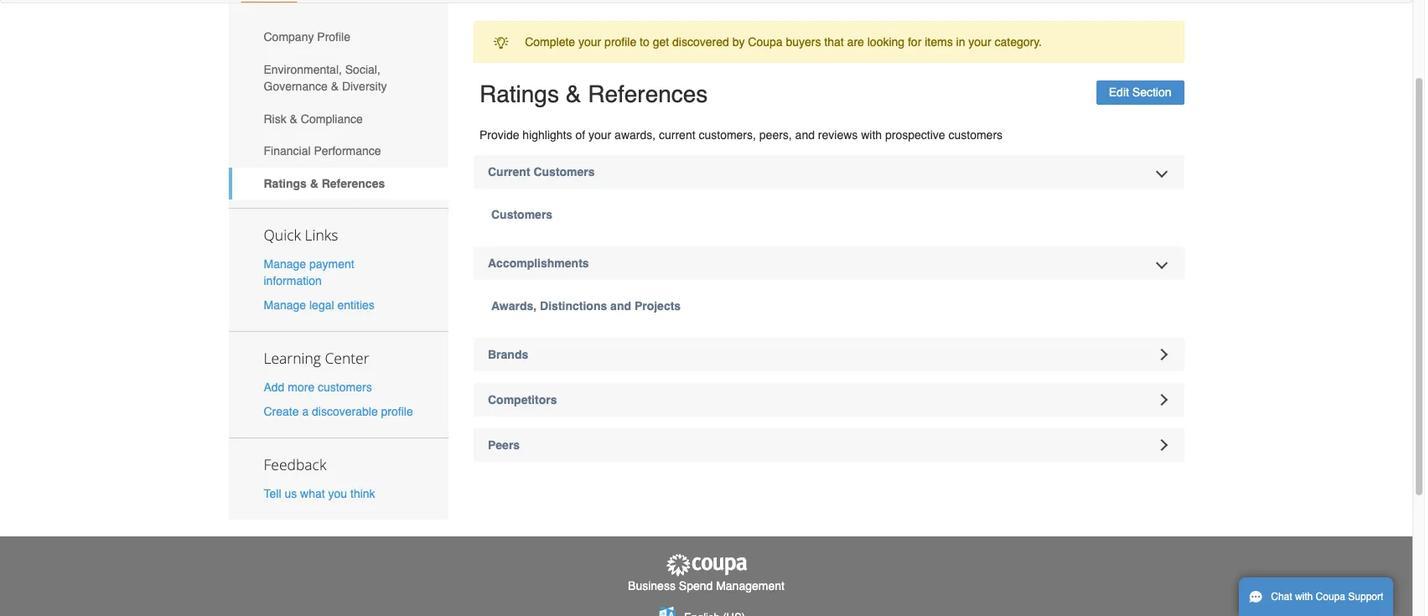 Task type: vqa. For each thing, say whether or not it's contained in the screenshot.
'REFERENCES' to the bottom
yes



Task type: describe. For each thing, give the bounding box(es) containing it.
in
[[956, 35, 966, 49]]

what
[[300, 487, 325, 501]]

are
[[847, 35, 864, 49]]

complete
[[525, 35, 575, 49]]

1 vertical spatial customers
[[491, 208, 553, 221]]

create a discoverable profile link
[[264, 405, 413, 419]]

1 horizontal spatial ratings
[[480, 81, 559, 108]]

manage for manage payment information
[[264, 257, 306, 271]]

customers,
[[699, 128, 756, 142]]

peers,
[[760, 128, 792, 142]]

risk & compliance
[[264, 112, 363, 125]]

0 vertical spatial references
[[588, 81, 708, 108]]

for
[[908, 35, 922, 49]]

buyers
[[786, 35, 821, 49]]

create a discoverable profile
[[264, 405, 413, 419]]

environmental, social, governance & diversity
[[264, 63, 387, 93]]

create
[[264, 405, 299, 419]]

learning
[[264, 348, 321, 368]]

entities
[[337, 298, 375, 312]]

financial performance
[[264, 144, 381, 158]]

links
[[305, 224, 338, 245]]

items
[[925, 35, 953, 49]]

complete your profile to get discovered by coupa buyers that are looking for items in your category.
[[525, 35, 1042, 49]]

accomplishments
[[488, 257, 589, 270]]

information
[[264, 274, 322, 287]]

projects
[[635, 299, 681, 313]]

& inside risk & compliance link
[[290, 112, 298, 125]]

that
[[825, 35, 844, 49]]

provide highlights of your awards, current customers, peers, and reviews with prospective customers
[[480, 128, 1003, 142]]

tell us what you think
[[264, 487, 375, 501]]

current customers button
[[474, 155, 1184, 189]]

manage legal entities link
[[264, 298, 375, 312]]

add more customers
[[264, 381, 372, 394]]

category.
[[995, 35, 1042, 49]]

support
[[1349, 591, 1384, 603]]

business spend management
[[628, 579, 785, 593]]

edit
[[1109, 86, 1129, 99]]

competitors button
[[474, 383, 1184, 417]]

edit section link
[[1097, 81, 1184, 105]]

tell
[[264, 487, 281, 501]]

a
[[302, 405, 309, 419]]

profile inside alert
[[605, 35, 637, 49]]

prospective
[[886, 128, 946, 142]]

manage legal entities
[[264, 298, 375, 312]]

think
[[351, 487, 375, 501]]

awards,
[[491, 299, 537, 313]]

learning center
[[264, 348, 369, 368]]

quick
[[264, 224, 301, 245]]

business
[[628, 579, 676, 593]]

feedback
[[264, 455, 327, 475]]

environmental,
[[264, 63, 342, 76]]

current
[[488, 165, 530, 179]]

manage payment information link
[[264, 257, 354, 287]]

competitors
[[488, 393, 557, 407]]

you
[[328, 487, 347, 501]]

ratings & references link
[[229, 167, 449, 200]]

1 vertical spatial ratings & references
[[264, 177, 385, 190]]

payment
[[309, 257, 354, 271]]

quick links
[[264, 224, 338, 245]]

0 vertical spatial ratings & references
[[480, 81, 708, 108]]

by
[[733, 35, 745, 49]]

get
[[653, 35, 669, 49]]

chat with coupa support button
[[1239, 578, 1394, 616]]

to
[[640, 35, 650, 49]]

compliance
[[301, 112, 363, 125]]

company
[[264, 30, 314, 44]]

& inside the environmental, social, governance & diversity
[[331, 80, 339, 93]]

competitors heading
[[474, 383, 1184, 417]]

current customers heading
[[474, 155, 1184, 189]]

governance
[[264, 80, 328, 93]]

current customers
[[488, 165, 595, 179]]

brands heading
[[474, 338, 1184, 371]]

peers heading
[[474, 429, 1184, 462]]

company profile
[[264, 30, 351, 44]]

0 horizontal spatial with
[[861, 128, 882, 142]]



Task type: locate. For each thing, give the bounding box(es) containing it.
management
[[716, 579, 785, 593]]

1 vertical spatial manage
[[264, 298, 306, 312]]

your right in on the right
[[969, 35, 992, 49]]

1 vertical spatial coupa
[[1316, 591, 1346, 603]]

ratings & references
[[480, 81, 708, 108], [264, 177, 385, 190]]

references
[[588, 81, 708, 108], [322, 177, 385, 190]]

discoverable
[[312, 405, 378, 419]]

provide
[[480, 128, 519, 142]]

references down performance
[[322, 177, 385, 190]]

manage for manage legal entities
[[264, 298, 306, 312]]

customers right prospective at top right
[[949, 128, 1003, 142]]

coupa inside button
[[1316, 591, 1346, 603]]

1 vertical spatial customers
[[318, 381, 372, 394]]

0 vertical spatial customers
[[949, 128, 1003, 142]]

customers up discoverable
[[318, 381, 372, 394]]

profile left to
[[605, 35, 637, 49]]

manage inside the manage payment information
[[264, 257, 306, 271]]

chat with coupa support
[[1271, 591, 1384, 603]]

0 horizontal spatial ratings & references
[[264, 177, 385, 190]]

brands
[[488, 348, 528, 361]]

risk
[[264, 112, 287, 125]]

awards, distinctions and projects
[[491, 299, 681, 313]]

brands button
[[474, 338, 1184, 371]]

customers down current
[[491, 208, 553, 221]]

0 vertical spatial and
[[795, 128, 815, 142]]

peers button
[[474, 429, 1184, 462]]

diversity
[[342, 80, 387, 93]]

center
[[325, 348, 369, 368]]

1 horizontal spatial coupa
[[1316, 591, 1346, 603]]

and left projects
[[611, 299, 631, 313]]

ratings
[[480, 81, 559, 108], [264, 177, 307, 190]]

customers inside dropdown button
[[534, 165, 595, 179]]

1 vertical spatial profile
[[381, 405, 413, 419]]

more
[[288, 381, 315, 394]]

manage payment information
[[264, 257, 354, 287]]

ratings & references up of
[[480, 81, 708, 108]]

coupa inside alert
[[748, 35, 783, 49]]

profile
[[317, 30, 351, 44]]

references up awards,
[[588, 81, 708, 108]]

and
[[795, 128, 815, 142], [611, 299, 631, 313]]

add more customers link
[[264, 381, 372, 394]]

accomplishments heading
[[474, 247, 1184, 280]]

0 vertical spatial manage
[[264, 257, 306, 271]]

looking
[[868, 35, 905, 49]]

manage down information
[[264, 298, 306, 312]]

with inside chat with coupa support button
[[1296, 591, 1313, 603]]

0 vertical spatial customers
[[534, 165, 595, 179]]

1 vertical spatial with
[[1296, 591, 1313, 603]]

customers
[[949, 128, 1003, 142], [318, 381, 372, 394]]

with right chat
[[1296, 591, 1313, 603]]

distinctions
[[540, 299, 607, 313]]

coupa right by
[[748, 35, 783, 49]]

0 horizontal spatial ratings
[[264, 177, 307, 190]]

0 horizontal spatial customers
[[318, 381, 372, 394]]

&
[[331, 80, 339, 93], [566, 81, 581, 108], [290, 112, 298, 125], [310, 177, 319, 190]]

2 manage from the top
[[264, 298, 306, 312]]

1 vertical spatial ratings
[[264, 177, 307, 190]]

section
[[1133, 86, 1172, 99]]

profile
[[605, 35, 637, 49], [381, 405, 413, 419]]

your right complete
[[579, 35, 601, 49]]

environmental, social, governance & diversity link
[[229, 53, 449, 103]]

& inside ratings & references link
[[310, 177, 319, 190]]

0 vertical spatial profile
[[605, 35, 637, 49]]

peers
[[488, 439, 520, 452]]

1 horizontal spatial references
[[588, 81, 708, 108]]

your right of
[[589, 128, 611, 142]]

1 horizontal spatial with
[[1296, 591, 1313, 603]]

1 horizontal spatial ratings & references
[[480, 81, 708, 108]]

coupa
[[748, 35, 783, 49], [1316, 591, 1346, 603]]

ratings up "provide" on the left top of the page
[[480, 81, 559, 108]]

discovered
[[673, 35, 729, 49]]

current
[[659, 128, 696, 142]]

1 vertical spatial references
[[322, 177, 385, 190]]

& down financial performance
[[310, 177, 319, 190]]

coupa left support
[[1316, 591, 1346, 603]]

& right risk
[[290, 112, 298, 125]]

customers down of
[[534, 165, 595, 179]]

manage up information
[[264, 257, 306, 271]]

ratings down financial
[[264, 177, 307, 190]]

of
[[576, 128, 585, 142]]

your
[[579, 35, 601, 49], [969, 35, 992, 49], [589, 128, 611, 142]]

highlights
[[523, 128, 572, 142]]

1 manage from the top
[[264, 257, 306, 271]]

1 horizontal spatial profile
[[605, 35, 637, 49]]

social,
[[345, 63, 381, 76]]

company profile link
[[229, 21, 449, 53]]

ratings & references down financial performance
[[264, 177, 385, 190]]

chat
[[1271, 591, 1293, 603]]

awards,
[[615, 128, 656, 142]]

accomplishments button
[[474, 247, 1184, 280]]

and right peers,
[[795, 128, 815, 142]]

tell us what you think button
[[264, 486, 375, 503]]

performance
[[314, 144, 381, 158]]

1 vertical spatial and
[[611, 299, 631, 313]]

1 horizontal spatial customers
[[949, 128, 1003, 142]]

0 horizontal spatial coupa
[[748, 35, 783, 49]]

edit section
[[1109, 86, 1172, 99]]

add
[[264, 381, 285, 394]]

risk & compliance link
[[229, 103, 449, 135]]

& left the diversity
[[331, 80, 339, 93]]

0 horizontal spatial and
[[611, 299, 631, 313]]

coupa supplier portal image
[[665, 554, 748, 577]]

0 vertical spatial ratings
[[480, 81, 559, 108]]

financial performance link
[[229, 135, 449, 167]]

profile right discoverable
[[381, 405, 413, 419]]

financial
[[264, 144, 311, 158]]

complete your profile to get discovered by coupa buyers that are looking for items in your category. alert
[[474, 21, 1184, 63]]

0 vertical spatial with
[[861, 128, 882, 142]]

legal
[[309, 298, 334, 312]]

with right reviews
[[861, 128, 882, 142]]

reviews
[[818, 128, 858, 142]]

us
[[285, 487, 297, 501]]

& up of
[[566, 81, 581, 108]]

spend
[[679, 579, 713, 593]]

0 vertical spatial coupa
[[748, 35, 783, 49]]

0 horizontal spatial references
[[322, 177, 385, 190]]

1 horizontal spatial and
[[795, 128, 815, 142]]

0 horizontal spatial profile
[[381, 405, 413, 419]]



